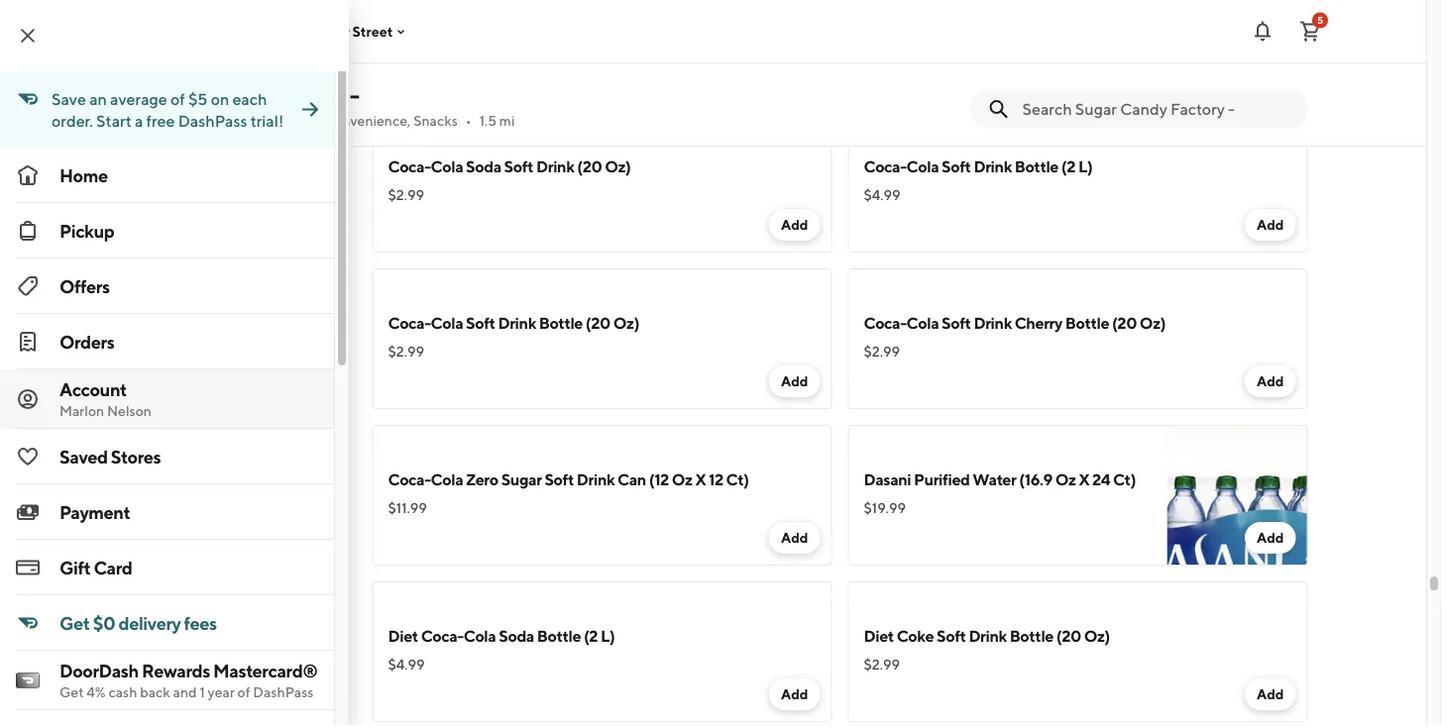 Task type: vqa. For each thing, say whether or not it's contained in the screenshot.
mastercard®
yes



Task type: locate. For each thing, give the bounding box(es) containing it.
1.5
[[480, 113, 497, 129]]

gift card
[[59, 557, 132, 579]]

year
[[208, 685, 235, 701]]

1 horizontal spatial diet
[[864, 627, 894, 646]]

0 vertical spatial sugar
[[118, 81, 182, 109]]

snacks inside cookies crackers chips snacks button
[[287, 696, 331, 712]]

sugar candy factory -
[[118, 81, 360, 109]]

1 horizontal spatial ct)
[[1114, 471, 1136, 489]]

dried nuts and seeds button
[[118, 579, 334, 615]]

cookies
[[134, 696, 186, 712]]

dashpass inside save an average of $5 on each order. start a free dashpass trial!
[[178, 112, 247, 130]]

coca- for coca-cola soft drink cherry bottle (20 oz)
[[864, 314, 907, 333]]

popular items button
[[118, 294, 334, 329]]

sugar up free
[[118, 81, 182, 109]]

soft for diet coke soft drink bottle (20 oz)
[[937, 627, 966, 646]]

bottle for coca-cola soft drink bottle (20 oz)
[[539, 314, 583, 333]]

dashpass down mastercard®
[[253, 685, 314, 701]]

add for coca-cola zero sugar soft drink can (12 oz x 12 ct)
[[781, 530, 809, 546]]

5 button
[[1291, 11, 1331, 51]]

newly
[[118, 113, 159, 129]]

get left 4%
[[59, 685, 84, 701]]

12
[[709, 471, 724, 489]]

add for diet coke soft drink bottle (20 oz)
[[1257, 687, 1285, 703]]

add for coca-cola soft drink bottle (2 l)
[[1257, 217, 1285, 233]]

cherry
[[1015, 314, 1063, 333]]

1 horizontal spatial water
[[973, 471, 1017, 489]]

candy up gum
[[184, 446, 225, 462]]

start
[[96, 112, 132, 130]]

convenience,
[[324, 113, 411, 129]]

water left (16.9
[[973, 471, 1017, 489]]

dashpass inside doordash rewards mastercard® get 4% cash back and 1 year of dashpass
[[253, 685, 314, 701]]

on
[[211, 90, 229, 109]]

2 get from the top
[[59, 685, 84, 701]]

(20 for diet coke soft drink bottle (20 oz)
[[1057, 627, 1082, 646]]

home
[[59, 165, 108, 186]]

diet for diet coke soft drink bottle (20 oz)
[[864, 627, 894, 646]]

newly added •
[[118, 113, 216, 129]]

cola for coca-cola soda soft drink (20 oz)
[[431, 157, 463, 176]]

• down on
[[211, 113, 216, 129]]

0 horizontal spatial diet
[[388, 627, 418, 646]]

popular items
[[134, 303, 222, 319]]

2 x from the left
[[1079, 471, 1090, 489]]

water
[[309, 23, 350, 39], [973, 471, 1017, 489]]

drink for diet coke soft drink bottle (20 oz)
[[969, 627, 1007, 646]]

of right the year
[[238, 685, 250, 701]]

account marlon nelson
[[59, 379, 152, 419]]

get left $0 at the bottom
[[59, 613, 90, 634]]

gift card link
[[0, 540, 334, 596]]

coca-cola soda soft drink (20 oz)
[[388, 157, 631, 176]]

0 horizontal spatial l)
[[601, 627, 615, 646]]

candy drops
[[134, 517, 216, 533]]

1 • from the left
[[211, 113, 216, 129]]

•
[[211, 113, 216, 129], [312, 113, 318, 129], [466, 113, 472, 129]]

1 vertical spatial candy
[[184, 446, 225, 462]]

water left street
[[309, 23, 350, 39]]

0 horizontal spatial oz
[[672, 471, 693, 489]]

pickup
[[59, 220, 114, 241]]

ct)
[[726, 471, 749, 489], [1114, 471, 1136, 489]]

24
[[1093, 471, 1111, 489]]

candy up jerky
[[134, 517, 176, 533]]

• left 1.5
[[466, 113, 472, 129]]

x left 24
[[1079, 471, 1090, 489]]

english
[[134, 446, 181, 462]]

1 horizontal spatial •
[[312, 113, 318, 129]]

1 horizontal spatial $4.99
[[864, 187, 901, 203]]

coca-cola soft drink cherry bottle (20 oz)
[[864, 314, 1166, 333]]

1 vertical spatial l)
[[601, 627, 615, 646]]

0 vertical spatial water
[[309, 23, 350, 39]]

0 horizontal spatial x
[[696, 471, 706, 489]]

$2.99 for diet coke soft drink bottle (20 oz)
[[864, 657, 900, 673]]

• for convenience, snacks • 1.5 mi
[[466, 113, 472, 129]]

snacks inside fruit chocolate snacks button
[[236, 624, 280, 641]]

protein
[[134, 660, 181, 676]]

0 vertical spatial candy
[[187, 81, 258, 109]]

snacks down drops
[[171, 553, 215, 569]]

dashpass for average
[[178, 112, 247, 130]]

save
[[52, 90, 86, 109]]

candy up added
[[187, 81, 258, 109]]

candy for english
[[184, 446, 225, 462]]

of
[[171, 90, 185, 109], [238, 685, 250, 701]]

cola
[[431, 157, 463, 176], [907, 157, 939, 176], [431, 314, 463, 333], [907, 314, 939, 333], [431, 471, 463, 489], [464, 627, 496, 646]]

coca- for coca-cola soda soft drink (20 oz)
[[388, 157, 431, 176]]

payment
[[59, 502, 130, 523]]

add button for diet coca-cola soda bottle (2 l)
[[769, 679, 821, 711]]

1 vertical spatial of
[[238, 685, 250, 701]]

snacks right chips
[[287, 696, 331, 712]]

2 • from the left
[[312, 113, 318, 129]]

0 vertical spatial $4.99
[[864, 187, 901, 203]]

x left 12
[[696, 471, 706, 489]]

$2.99 for coca-cola soft drink bottle (20 oz)
[[388, 344, 424, 360]]

0 vertical spatial $11.99
[[388, 30, 427, 47]]

0 vertical spatial l)
[[1079, 157, 1093, 176]]

0 horizontal spatial ct)
[[726, 471, 749, 489]]

$4.99 for coca-
[[864, 187, 901, 203]]

add button for coca-cola soft drink bottle (20 oz)
[[769, 366, 821, 398]]

0 horizontal spatial $4.99
[[388, 657, 425, 673]]

candy for sugar
[[187, 81, 258, 109]]

snacks up bars
[[236, 624, 280, 641]]

marlon
[[59, 403, 104, 419]]

chewing
[[134, 481, 191, 498]]

diet
[[388, 627, 418, 646], [864, 627, 894, 646]]

dasani purified water (16.9 oz x 24 ct)
[[864, 471, 1136, 489]]

ct) right 24
[[1114, 471, 1136, 489]]

0 horizontal spatial sugar
[[118, 81, 182, 109]]

average
[[110, 90, 167, 109]]

cola for coca-cola zero sugar soft drink can (12 oz x 12 ct)
[[431, 471, 463, 489]]

2 horizontal spatial •
[[466, 113, 472, 129]]

and
[[206, 589, 232, 605]]

offers
[[59, 276, 110, 297]]

1 horizontal spatial l)
[[1079, 157, 1093, 176]]

oz right (12
[[672, 471, 693, 489]]

2 oz from the left
[[1056, 471, 1077, 489]]

an
[[89, 90, 107, 109]]

diet for diet coca-cola soda bottle (2 l)
[[388, 627, 418, 646]]

$5
[[188, 90, 208, 109]]

coca-cola soft drink bottle (20 oz)
[[388, 314, 640, 333]]

coca- for coca-cola soft drink bottle (2 l)
[[864, 157, 907, 176]]

1 vertical spatial get
[[59, 685, 84, 701]]

sugar right the zero
[[501, 471, 542, 489]]

dashpass
[[178, 112, 247, 130], [244, 113, 306, 129], [253, 685, 314, 701]]

oz right (16.9
[[1056, 471, 1077, 489]]

added
[[161, 113, 205, 129]]

cola for coca-cola soft drink bottle (2 l)
[[907, 157, 939, 176]]

(2
[[1062, 157, 1076, 176], [584, 627, 598, 646]]

$2.99
[[388, 187, 424, 203], [388, 344, 424, 360], [864, 344, 900, 360], [864, 657, 900, 673]]

1 horizontal spatial oz
[[1056, 471, 1077, 489]]

bottle for diet coca-cola soda bottle (2 l)
[[537, 627, 581, 646]]

bottle for coca-cola soft drink bottle (2 l)
[[1015, 157, 1059, 176]]

0 horizontal spatial •
[[211, 113, 216, 129]]

candy
[[187, 81, 258, 109], [184, 446, 225, 462], [134, 517, 176, 533]]

add button for coca-cola soft drink cherry bottle (20 oz)
[[1245, 366, 1297, 398]]

seeds
[[235, 589, 273, 605]]

dashpass •
[[244, 113, 318, 129]]

3 • from the left
[[466, 113, 472, 129]]

add for diet coca-cola soda bottle (2 l)
[[781, 687, 809, 703]]

1 horizontal spatial x
[[1079, 471, 1090, 489]]

l)
[[1079, 157, 1093, 176], [601, 627, 615, 646]]

0 horizontal spatial of
[[171, 90, 185, 109]]

• down factory
[[312, 113, 318, 129]]

1 horizontal spatial (2
[[1062, 157, 1076, 176]]

back
[[140, 685, 170, 701]]

bars
[[244, 660, 272, 676]]

of left the $5
[[171, 90, 185, 109]]

2 diet from the left
[[864, 627, 894, 646]]

0 vertical spatial of
[[171, 90, 185, 109]]

1 horizontal spatial of
[[238, 685, 250, 701]]

1 horizontal spatial sugar
[[501, 471, 542, 489]]

1 vertical spatial $4.99
[[388, 657, 425, 673]]

oz)
[[605, 157, 631, 176], [614, 314, 640, 333], [1140, 314, 1166, 333], [1085, 627, 1111, 646]]

nelson
[[107, 403, 152, 419]]

home link
[[0, 148, 334, 203]]

1 vertical spatial $11.99
[[388, 500, 427, 517]]

0 horizontal spatial (2
[[584, 627, 598, 646]]

oz) for coca-cola soft drink bottle (20 oz)
[[614, 314, 640, 333]]

$4.99
[[864, 187, 901, 203], [388, 657, 425, 673]]

drink
[[536, 157, 575, 176], [974, 157, 1012, 176], [498, 314, 536, 333], [974, 314, 1012, 333], [577, 471, 615, 489], [969, 627, 1007, 646]]

0 vertical spatial get
[[59, 613, 90, 634]]

ct) right 12
[[726, 471, 749, 489]]

dried nuts and seeds
[[134, 589, 273, 605]]

1 vertical spatial (2
[[584, 627, 598, 646]]

(20 for coca-cola soft drink bottle (20 oz)
[[586, 314, 611, 333]]

1 ct) from the left
[[726, 471, 749, 489]]

soft
[[504, 157, 534, 176], [942, 157, 971, 176], [466, 314, 495, 333], [942, 314, 971, 333], [545, 471, 574, 489], [937, 627, 966, 646]]

get $0 delivery fees link
[[0, 596, 334, 651]]

add for coca-cola soft drink bottle (20 oz)
[[781, 373, 809, 390]]

nutrition
[[184, 660, 241, 676]]

1 diet from the left
[[388, 627, 418, 646]]

gummies
[[263, 410, 324, 426]]

0 vertical spatial (2
[[1062, 157, 1076, 176]]

bottle for diet coke soft drink bottle (20 oz)
[[1010, 627, 1054, 646]]

english candy imported
[[134, 446, 287, 462]]

candies
[[134, 410, 186, 426]]

dashpass down on
[[178, 112, 247, 130]]

add button
[[769, 53, 821, 84], [1245, 53, 1297, 84], [769, 209, 821, 241], [1245, 209, 1297, 241], [769, 366, 821, 398], [1245, 366, 1297, 398], [769, 523, 821, 554], [1245, 523, 1297, 554], [769, 679, 821, 711], [1245, 679, 1297, 711]]



Task type: describe. For each thing, give the bounding box(es) containing it.
0 horizontal spatial water
[[309, 23, 350, 39]]

close image
[[16, 24, 40, 48]]

dasani
[[864, 471, 912, 489]]

free
[[146, 112, 175, 130]]

orders
[[59, 331, 114, 353]]

offers link
[[0, 259, 334, 314]]

1 vertical spatial sugar
[[501, 471, 542, 489]]

oz) for diet coke soft drink bottle (20 oz)
[[1085, 627, 1111, 646]]

coca- for coca-cola zero sugar soft drink can (12 oz x 12 ct)
[[388, 471, 431, 489]]

factory
[[263, 81, 345, 109]]

(2 for diet coca-cola soda bottle (2 l)
[[584, 627, 598, 646]]

and
[[173, 685, 197, 701]]

$19.99
[[864, 500, 906, 517]]

fruit
[[134, 624, 165, 641]]

1 x from the left
[[696, 471, 706, 489]]

1 vertical spatial water
[[973, 471, 1017, 489]]

1 oz from the left
[[672, 471, 693, 489]]

water street button
[[309, 23, 409, 39]]

orders link
[[0, 314, 334, 370]]

l) for coca-cola soft drink bottle (2 l)
[[1079, 157, 1093, 176]]

2 ct) from the left
[[1114, 471, 1136, 489]]

candy drops button
[[118, 508, 334, 543]]

save an average of $5 on each order. start a free dashpass trial! link
[[0, 71, 334, 148]]

$4.99 for diet
[[388, 657, 425, 673]]

rewards
[[142, 660, 210, 682]]

save an average of $5 on each order. start a free dashpass trial! status
[[0, 71, 298, 148]]

(2 for coca-cola soft drink bottle (2 l)
[[1062, 157, 1076, 176]]

drops
[[179, 517, 216, 533]]

fees
[[184, 613, 217, 634]]

coca-cola zero sugar soft drink can (12 oz x 12 ct)
[[388, 471, 749, 489]]

mints
[[228, 481, 264, 498]]

$0
[[93, 613, 115, 634]]

cola for coca-cola soft drink bottle (20 oz)
[[431, 314, 463, 333]]

2 vertical spatial candy
[[134, 517, 176, 533]]

soft for coca-cola soft drink cherry bottle (20 oz)
[[942, 314, 971, 333]]

add for coca-cola soft drink cherry bottle (20 oz)
[[1257, 373, 1285, 390]]

chocolate
[[167, 624, 233, 641]]

crackers
[[188, 696, 244, 712]]

(20 for coca-cola soda soft drink (20 oz)
[[577, 157, 602, 176]]

dried
[[134, 589, 169, 605]]

chewing gum mints button
[[118, 472, 334, 508]]

dashpass down each
[[244, 113, 306, 129]]

0 vertical spatial soda
[[466, 157, 502, 176]]

saved stores link
[[0, 429, 334, 485]]

nuts
[[172, 589, 203, 605]]

4%
[[87, 685, 106, 701]]

notification bell image
[[1251, 19, 1275, 43]]

protein nutrition bars button
[[118, 650, 334, 686]]

coca- for coca-cola soft drink bottle (20 oz)
[[388, 314, 431, 333]]

jerky snacks
[[134, 553, 215, 569]]

water street
[[309, 23, 393, 39]]

drink for coca-cola soft drink bottle (20 oz)
[[498, 314, 536, 333]]

each
[[232, 90, 267, 109]]

cookies crackers chips snacks
[[134, 696, 331, 712]]

2 $11.99 from the top
[[388, 500, 427, 517]]

saved stores
[[59, 446, 161, 468]]

convenience, snacks • 1.5 mi
[[324, 113, 515, 129]]

drink for coca-cola soft drink bottle (2 l)
[[974, 157, 1012, 176]]

l) for diet coca-cola soda bottle (2 l)
[[601, 627, 615, 646]]

coke
[[897, 627, 934, 646]]

add button for coca-cola zero sugar soft drink can (12 oz x 12 ct)
[[769, 523, 821, 554]]

english candy imported button
[[118, 436, 334, 472]]

1
[[200, 685, 205, 701]]

drink for coca-cola soft drink cherry bottle (20 oz)
[[974, 314, 1012, 333]]

fruit chocolate snacks button
[[118, 615, 334, 650]]

$2.99 for coca-cola soft drink cherry bottle (20 oz)
[[864, 344, 900, 360]]

chocolates
[[189, 410, 261, 426]]

oz) for coca-cola soda soft drink (20 oz)
[[605, 157, 631, 176]]

zero
[[466, 471, 499, 489]]

add button for diet coke soft drink bottle (20 oz)
[[1245, 679, 1297, 711]]

soft for coca-cola soft drink bottle (2 l)
[[942, 157, 971, 176]]

5 items, open order cart image
[[1299, 19, 1323, 43]]

-
[[350, 81, 360, 109]]

protein nutrition bars
[[134, 660, 272, 676]]

snacks left 1.5
[[414, 113, 458, 129]]

diet coke soft drink bottle (20 oz)
[[864, 627, 1111, 646]]

mi
[[500, 113, 515, 129]]

add button for coca-cola soda soft drink (20 oz)
[[769, 209, 821, 241]]

1 $11.99 from the top
[[388, 30, 427, 47]]

(12
[[649, 471, 669, 489]]

chips
[[247, 696, 284, 712]]

Item Search search field
[[1023, 98, 1293, 120]]

dashpass for mastercard®
[[253, 685, 314, 701]]

all day
[[118, 188, 159, 204]]

$2.99 for coca-cola soda soft drink (20 oz)
[[388, 187, 424, 203]]

add for coca-cola soda soft drink (20 oz)
[[781, 217, 809, 233]]

• for newly added •
[[211, 113, 216, 129]]

a
[[135, 112, 143, 130]]

card
[[94, 557, 132, 579]]

doordash rewards mastercard® get 4% cash back and 1 year of dashpass
[[59, 660, 318, 701]]

day
[[136, 188, 159, 204]]

soft for coca-cola soft drink bottle (20 oz)
[[466, 314, 495, 333]]

1 get from the top
[[59, 613, 90, 634]]

cash
[[108, 685, 137, 701]]

delivery
[[119, 613, 181, 634]]

account
[[59, 379, 127, 400]]

save an average of $5 on each order. start a free dashpass trial!
[[52, 90, 284, 130]]

get inside doordash rewards mastercard® get 4% cash back and 1 year of dashpass
[[59, 685, 84, 701]]

candies chocolates gummies
[[134, 410, 324, 426]]

payment link
[[0, 485, 334, 540]]

coca-cola soft drink bottle (2 l)
[[864, 157, 1093, 176]]

gift
[[59, 557, 91, 579]]

street
[[352, 23, 393, 39]]

of inside doordash rewards mastercard® get 4% cash back and 1 year of dashpass
[[238, 685, 250, 701]]

1 vertical spatial soda
[[499, 627, 534, 646]]

of inside save an average of $5 on each order. start a free dashpass trial!
[[171, 90, 185, 109]]

imported
[[228, 446, 287, 462]]

items
[[186, 303, 222, 319]]

get $0 delivery fees
[[59, 613, 217, 634]]

purified
[[914, 471, 970, 489]]

pickup link
[[0, 203, 334, 259]]

dasani purified water (16.9 oz x 24 ct) image
[[1168, 425, 1308, 566]]

all
[[118, 188, 133, 204]]

add button for coca-cola soft drink bottle (2 l)
[[1245, 209, 1297, 241]]

mastercard®
[[213, 660, 318, 682]]

5
[[1318, 14, 1324, 26]]

order.
[[52, 112, 93, 130]]

snacks inside jerky snacks button
[[171, 553, 215, 569]]

candies chocolates gummies button
[[118, 401, 334, 436]]

chewing gum mints
[[134, 481, 264, 498]]

gum
[[194, 481, 225, 498]]

cola for coca-cola soft drink cherry bottle (20 oz)
[[907, 314, 939, 333]]

doordash
[[59, 660, 139, 682]]



